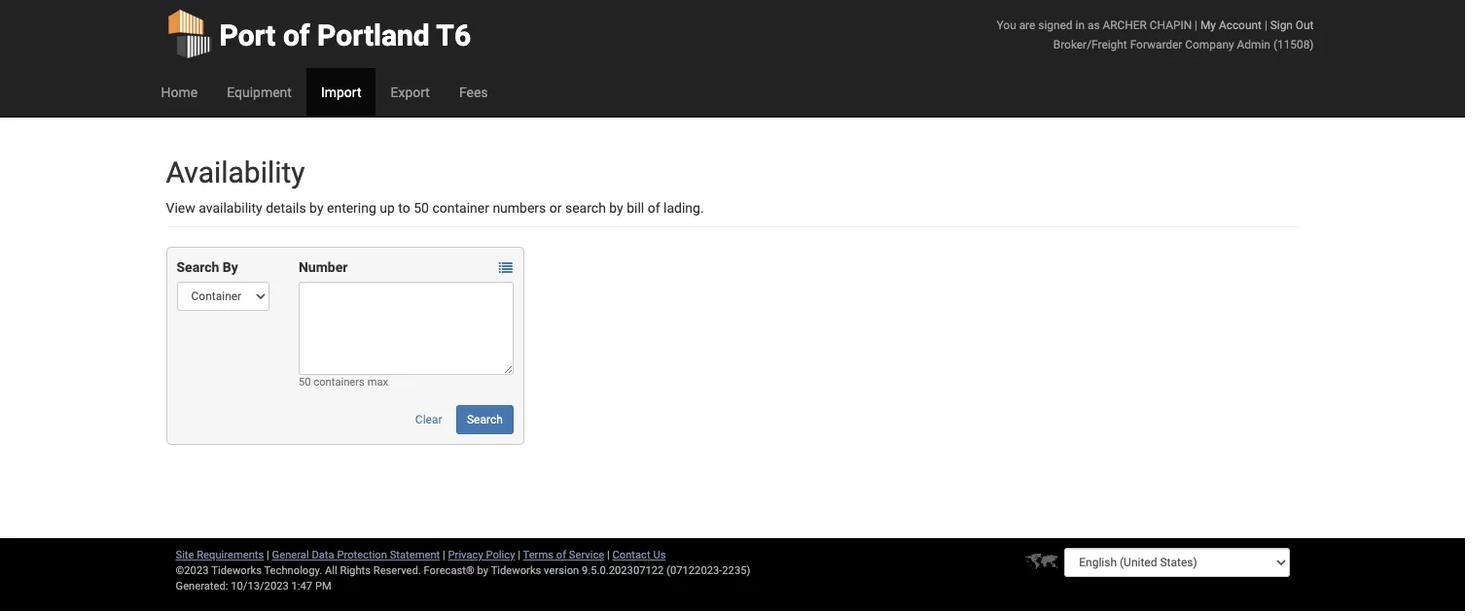 Task type: describe. For each thing, give the bounding box(es) containing it.
signed
[[1038, 18, 1073, 32]]

| up tideworks
[[518, 550, 520, 562]]

container
[[432, 200, 489, 216]]

50 containers max
[[299, 376, 388, 389]]

terms of service link
[[523, 550, 604, 562]]

sign
[[1270, 18, 1293, 32]]

tideworks
[[491, 565, 541, 578]]

equipment button
[[212, 68, 306, 117]]

statement
[[390, 550, 440, 562]]

| left my
[[1195, 18, 1198, 32]]

terms
[[523, 550, 554, 562]]

clear
[[415, 413, 442, 427]]

export button
[[376, 68, 444, 117]]

view
[[166, 200, 195, 216]]

privacy policy link
[[448, 550, 515, 562]]

export
[[391, 85, 430, 100]]

site requirements | general data protection statement | privacy policy | terms of service | contact us ©2023 tideworks technology. all rights reserved. forecast® by tideworks version 9.5.0.202307122 (07122023-2235) generated: 10/13/2023 1:47 pm
[[176, 550, 750, 593]]

of inside site requirements | general data protection statement | privacy policy | terms of service | contact us ©2023 tideworks technology. all rights reserved. forecast® by tideworks version 9.5.0.202307122 (07122023-2235) generated: 10/13/2023 1:47 pm
[[556, 550, 566, 562]]

availability
[[199, 200, 262, 216]]

Number text field
[[299, 282, 513, 376]]

up
[[380, 200, 395, 216]]

pm
[[315, 581, 331, 593]]

| up the 9.5.0.202307122
[[607, 550, 610, 562]]

(11508)
[[1273, 38, 1314, 52]]

home
[[161, 85, 198, 100]]

my
[[1200, 18, 1216, 32]]

site requirements link
[[176, 550, 264, 562]]

you are signed in as archer chapin | my account | sign out broker/freight forwarder company admin (11508)
[[997, 18, 1314, 52]]

company
[[1185, 38, 1234, 52]]

account
[[1219, 18, 1262, 32]]

us
[[653, 550, 666, 562]]

| left general
[[267, 550, 269, 562]]

general data protection statement link
[[272, 550, 440, 562]]

search button
[[456, 406, 513, 435]]

| left sign
[[1265, 18, 1267, 32]]

2 horizontal spatial by
[[609, 200, 623, 216]]

clear button
[[405, 406, 453, 435]]

out
[[1296, 18, 1314, 32]]

archer
[[1103, 18, 1147, 32]]

fees button
[[444, 68, 502, 117]]

bill
[[627, 200, 644, 216]]

show list image
[[499, 262, 512, 276]]

port of portland t6 link
[[166, 0, 471, 68]]

as
[[1088, 18, 1100, 32]]

1:47
[[291, 581, 312, 593]]

9.5.0.202307122
[[582, 565, 664, 578]]

(07122023-
[[666, 565, 722, 578]]

0 vertical spatial of
[[283, 18, 310, 53]]

you
[[997, 18, 1016, 32]]

portland
[[317, 18, 430, 53]]

max
[[367, 376, 388, 389]]

0 horizontal spatial by
[[309, 200, 323, 216]]

search for search by
[[177, 260, 219, 275]]

2235)
[[722, 565, 750, 578]]

protection
[[337, 550, 387, 562]]

containers
[[314, 376, 365, 389]]



Task type: vqa. For each thing, say whether or not it's contained in the screenshot.
the right the Tideworks
no



Task type: locate. For each thing, give the bounding box(es) containing it.
10/13/2023
[[231, 581, 289, 593]]

policy
[[486, 550, 515, 562]]

port of portland t6
[[219, 18, 471, 53]]

2 horizontal spatial of
[[648, 200, 660, 216]]

availability
[[166, 156, 305, 190]]

rights
[[340, 565, 371, 578]]

chapin
[[1150, 18, 1192, 32]]

2 vertical spatial of
[[556, 550, 566, 562]]

number
[[299, 260, 348, 275]]

contact us link
[[612, 550, 666, 562]]

fees
[[459, 85, 488, 100]]

0 vertical spatial search
[[177, 260, 219, 275]]

search for search
[[467, 413, 503, 427]]

by
[[309, 200, 323, 216], [609, 200, 623, 216], [477, 565, 488, 578]]

privacy
[[448, 550, 483, 562]]

50 right to
[[414, 200, 429, 216]]

by left "bill"
[[609, 200, 623, 216]]

1 vertical spatial search
[[467, 413, 503, 427]]

©2023 tideworks
[[176, 565, 262, 578]]

1 vertical spatial of
[[648, 200, 660, 216]]

by
[[223, 260, 238, 275]]

or
[[549, 200, 562, 216]]

lading.
[[663, 200, 704, 216]]

data
[[312, 550, 334, 562]]

0 horizontal spatial 50
[[299, 376, 311, 389]]

| up forecast®
[[443, 550, 445, 562]]

equipment
[[227, 85, 292, 100]]

of right "bill"
[[648, 200, 660, 216]]

forecast®
[[424, 565, 475, 578]]

contact
[[612, 550, 650, 562]]

1 horizontal spatial search
[[467, 413, 503, 427]]

view availability details by entering up to 50 container numbers or search by bill of lading.
[[166, 200, 704, 216]]

all
[[325, 565, 337, 578]]

import
[[321, 85, 361, 100]]

import button
[[306, 68, 376, 117]]

sign out link
[[1270, 18, 1314, 32]]

of right port
[[283, 18, 310, 53]]

forwarder
[[1130, 38, 1182, 52]]

version
[[544, 565, 579, 578]]

site
[[176, 550, 194, 562]]

home button
[[146, 68, 212, 117]]

entering
[[327, 200, 376, 216]]

generated:
[[176, 581, 228, 593]]

of
[[283, 18, 310, 53], [648, 200, 660, 216], [556, 550, 566, 562]]

1 horizontal spatial 50
[[414, 200, 429, 216]]

my account link
[[1200, 18, 1262, 32]]

1 vertical spatial 50
[[299, 376, 311, 389]]

admin
[[1237, 38, 1270, 52]]

search left 'by'
[[177, 260, 219, 275]]

t6
[[436, 18, 471, 53]]

search by
[[177, 260, 238, 275]]

numbers
[[493, 200, 546, 216]]

general
[[272, 550, 309, 562]]

service
[[569, 550, 604, 562]]

reserved.
[[373, 565, 421, 578]]

0 horizontal spatial of
[[283, 18, 310, 53]]

details
[[266, 200, 306, 216]]

search
[[565, 200, 606, 216]]

50
[[414, 200, 429, 216], [299, 376, 311, 389]]

requirements
[[197, 550, 264, 562]]

technology.
[[264, 565, 322, 578]]

are
[[1019, 18, 1035, 32]]

1 horizontal spatial by
[[477, 565, 488, 578]]

port
[[219, 18, 276, 53]]

search right clear 'button'
[[467, 413, 503, 427]]

of up version
[[556, 550, 566, 562]]

in
[[1075, 18, 1085, 32]]

search inside button
[[467, 413, 503, 427]]

0 vertical spatial 50
[[414, 200, 429, 216]]

to
[[398, 200, 410, 216]]

50 left containers
[[299, 376, 311, 389]]

search
[[177, 260, 219, 275], [467, 413, 503, 427]]

0 horizontal spatial search
[[177, 260, 219, 275]]

by down privacy policy link
[[477, 565, 488, 578]]

by right details
[[309, 200, 323, 216]]

by inside site requirements | general data protection statement | privacy policy | terms of service | contact us ©2023 tideworks technology. all rights reserved. forecast® by tideworks version 9.5.0.202307122 (07122023-2235) generated: 10/13/2023 1:47 pm
[[477, 565, 488, 578]]

1 horizontal spatial of
[[556, 550, 566, 562]]

broker/freight
[[1053, 38, 1127, 52]]

|
[[1195, 18, 1198, 32], [1265, 18, 1267, 32], [267, 550, 269, 562], [443, 550, 445, 562], [518, 550, 520, 562], [607, 550, 610, 562]]



